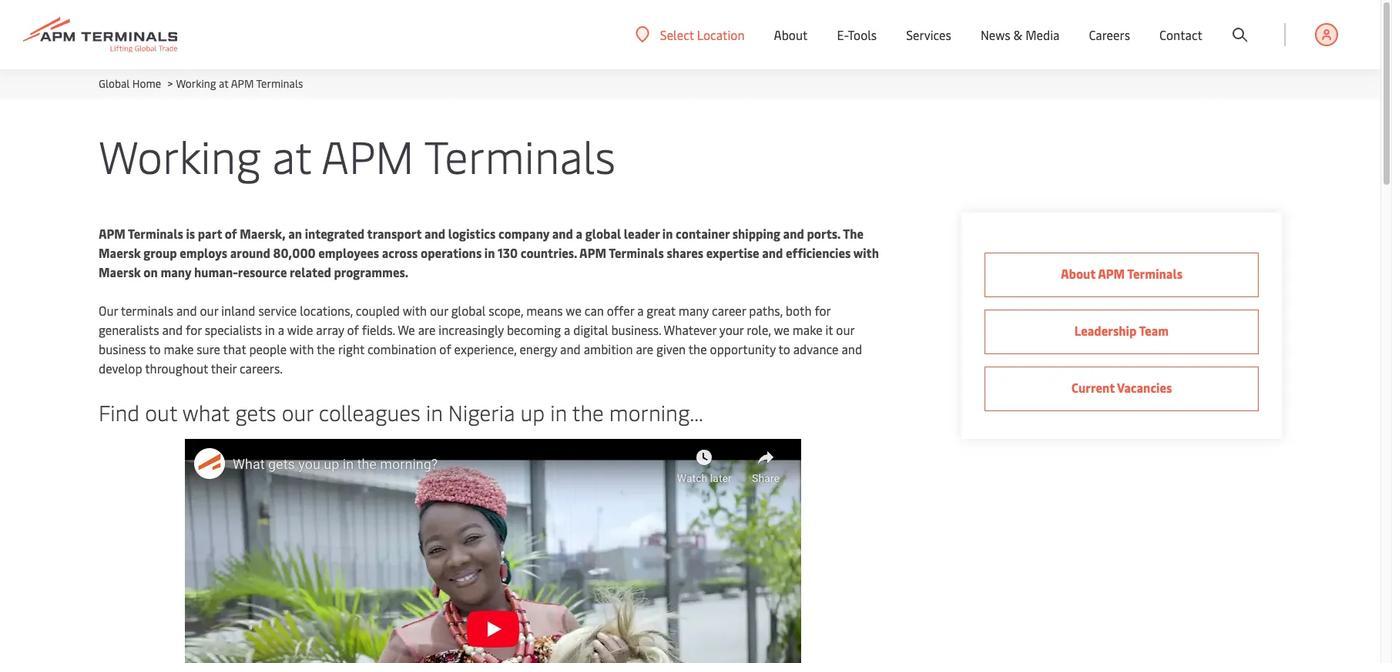 Task type: locate. For each thing, give the bounding box(es) containing it.
0 horizontal spatial of
[[225, 225, 237, 242]]

maersk
[[99, 244, 141, 261], [99, 264, 141, 281]]

we
[[566, 302, 582, 319], [774, 321, 790, 338]]

with
[[854, 244, 879, 261], [403, 302, 427, 319], [290, 341, 314, 358]]

in left 130
[[485, 244, 495, 261]]

0 horizontal spatial are
[[418, 321, 436, 338]]

make
[[793, 321, 823, 338], [164, 341, 194, 358]]

0 vertical spatial of
[[225, 225, 237, 242]]

our right gets
[[282, 398, 313, 427]]

logistics
[[448, 225, 496, 242]]

select location button
[[636, 26, 745, 43]]

media
[[1026, 26, 1060, 43]]

shares
[[667, 244, 704, 261]]

1 horizontal spatial at
[[272, 125, 311, 186]]

and right terminals in the left top of the page
[[176, 302, 197, 319]]

generalists
[[99, 321, 159, 338]]

working down >
[[99, 125, 261, 186]]

of right part
[[225, 225, 237, 242]]

inland
[[221, 302, 256, 319]]

global inside our terminals and our inland service locations, coupled with our global scope, means we can offer a great many career paths, both for generalists and for specialists in a wide array of fields. we are increasingly becoming a digital business. whatever your role, we make it our business to make sure that people with the right combination of experience, energy and ambition are given the opportunity to advance and develop throughout their careers.
[[451, 302, 486, 319]]

select location
[[660, 26, 745, 43]]

0 horizontal spatial with
[[290, 341, 314, 358]]

we right role,
[[774, 321, 790, 338]]

0 vertical spatial are
[[418, 321, 436, 338]]

with down the
[[854, 244, 879, 261]]

role,
[[747, 321, 771, 338]]

transport
[[367, 225, 422, 242]]

our left inland
[[200, 302, 218, 319]]

0 horizontal spatial global
[[451, 302, 486, 319]]

about button
[[774, 0, 808, 69]]

an
[[288, 225, 302, 242]]

e-tools
[[837, 26, 877, 43]]

and
[[425, 225, 446, 242], [552, 225, 573, 242], [783, 225, 804, 242], [762, 244, 783, 261], [176, 302, 197, 319], [162, 321, 183, 338], [560, 341, 581, 358], [842, 341, 863, 358]]

0 vertical spatial with
[[854, 244, 879, 261]]

0 vertical spatial maersk
[[99, 244, 141, 261]]

at
[[219, 76, 229, 91], [272, 125, 311, 186]]

many down group
[[161, 264, 191, 281]]

increasingly
[[439, 321, 504, 338]]

business. whatever
[[611, 321, 717, 338]]

2 horizontal spatial with
[[854, 244, 879, 261]]

make up advance
[[793, 321, 823, 338]]

expertise
[[707, 244, 760, 261]]

1 vertical spatial global
[[451, 302, 486, 319]]

to left advance
[[779, 341, 791, 358]]

wide
[[287, 321, 313, 338]]

morning...
[[610, 398, 704, 427]]

0 horizontal spatial to
[[149, 341, 161, 358]]

1 vertical spatial maersk
[[99, 264, 141, 281]]

business
[[99, 341, 146, 358]]

1 horizontal spatial to
[[779, 341, 791, 358]]

gets
[[235, 398, 276, 427]]

global up increasingly on the left of page
[[451, 302, 486, 319]]

global left leader
[[586, 225, 621, 242]]

130
[[498, 244, 518, 261]]

careers.
[[240, 360, 283, 377]]

&
[[1014, 26, 1023, 43]]

their
[[211, 360, 237, 377]]

our terminals and our inland service locations, coupled with our global scope, means we can offer a great many career paths, both for generalists and for specialists in a wide array of fields. we are increasingly becoming a digital business. whatever your role, we make it our business to make sure that people with the right combination of experience, energy and ambition are given the opportunity to advance and develop throughout their careers.
[[99, 302, 863, 377]]

what
[[182, 398, 230, 427]]

is
[[186, 225, 195, 242]]

of up right
[[347, 321, 359, 338]]

0 vertical spatial make
[[793, 321, 823, 338]]

people
[[249, 341, 287, 358]]

terminals
[[121, 302, 173, 319]]

to
[[149, 341, 161, 358], [779, 341, 791, 358]]

in left the nigeria at the left bottom of page
[[426, 398, 443, 427]]

a up countries.
[[576, 225, 583, 242]]

in inside our terminals and our inland service locations, coupled with our global scope, means we can offer a great many career paths, both for generalists and for specialists in a wide array of fields. we are increasingly becoming a digital business. whatever your role, we make it our business to make sure that people with the right combination of experience, energy and ambition are given the opportunity to advance and develop throughout their careers.
[[265, 321, 275, 338]]

are left given in the bottom of the page
[[636, 341, 654, 358]]

we left can
[[566, 302, 582, 319]]

ports.
[[807, 225, 841, 242]]

news
[[981, 26, 1011, 43]]

combination
[[368, 341, 437, 358]]

0 vertical spatial many
[[161, 264, 191, 281]]

1 horizontal spatial with
[[403, 302, 427, 319]]

advance
[[794, 341, 839, 358]]

in up people
[[265, 321, 275, 338]]

0 horizontal spatial make
[[164, 341, 194, 358]]

the down array
[[317, 341, 335, 358]]

coupled
[[356, 302, 400, 319]]

0 vertical spatial global
[[586, 225, 621, 242]]

to up throughout in the bottom left of the page
[[149, 341, 161, 358]]

global
[[586, 225, 621, 242], [451, 302, 486, 319]]

efficiencies
[[786, 244, 851, 261]]

digital
[[574, 321, 608, 338]]

1 horizontal spatial of
[[347, 321, 359, 338]]

career
[[712, 302, 746, 319]]

1 vertical spatial make
[[164, 341, 194, 358]]

apm
[[231, 76, 254, 91], [321, 125, 414, 186], [99, 225, 126, 242], [580, 244, 607, 261]]

1 vertical spatial are
[[636, 341, 654, 358]]

maersk left group
[[99, 244, 141, 261]]

up
[[521, 398, 545, 427]]

are right we
[[418, 321, 436, 338]]

0 vertical spatial working
[[176, 76, 216, 91]]

are
[[418, 321, 436, 338], [636, 341, 654, 358]]

energy
[[520, 341, 557, 358]]

0 vertical spatial at
[[219, 76, 229, 91]]

working
[[176, 76, 216, 91], [99, 125, 261, 186]]

container
[[676, 225, 730, 242]]

2 vertical spatial of
[[440, 341, 451, 358]]

colleagues
[[319, 398, 421, 427]]

contact
[[1160, 26, 1203, 43]]

for up sure
[[186, 321, 202, 338]]

for up the it
[[815, 302, 831, 319]]

human-
[[194, 264, 238, 281]]

opportunity
[[710, 341, 776, 358]]

1 vertical spatial many
[[679, 302, 709, 319]]

working right >
[[176, 76, 216, 91]]

make up throughout in the bottom left of the page
[[164, 341, 194, 358]]

across
[[382, 244, 418, 261]]

0 horizontal spatial many
[[161, 264, 191, 281]]

offer
[[607, 302, 634, 319]]

find out what gets our colleagues in nigeria up in the morning...
[[99, 398, 704, 427]]

maersk left on
[[99, 264, 141, 281]]

of
[[225, 225, 237, 242], [347, 321, 359, 338], [440, 341, 451, 358]]

1 vertical spatial with
[[403, 302, 427, 319]]

of down increasingly on the left of page
[[440, 341, 451, 358]]

1 horizontal spatial for
[[815, 302, 831, 319]]

1 vertical spatial at
[[272, 125, 311, 186]]

the right given in the bottom of the page
[[689, 341, 707, 358]]

the right up
[[572, 398, 604, 427]]

news & media
[[981, 26, 1060, 43]]

with up we
[[403, 302, 427, 319]]

1 maersk from the top
[[99, 244, 141, 261]]

countries.
[[521, 244, 577, 261]]

right
[[338, 341, 365, 358]]

global inside apm terminals is part of maersk, an integrated transport and logistics company and a global leader in container shipping and ports. the maersk group employs around 80,000 employees across operations in 130 countries. apm terminals shares expertise and efficiencies with maersk on many human-resource related programmes.
[[586, 225, 621, 242]]

our up increasingly on the left of page
[[430, 302, 448, 319]]

0 horizontal spatial we
[[566, 302, 582, 319]]

1 vertical spatial of
[[347, 321, 359, 338]]

0 vertical spatial we
[[566, 302, 582, 319]]

0 horizontal spatial for
[[186, 321, 202, 338]]

it
[[826, 321, 833, 338]]

on
[[144, 264, 158, 281]]

location
[[697, 26, 745, 43]]

1 horizontal spatial we
[[774, 321, 790, 338]]

with down wide
[[290, 341, 314, 358]]

1 horizontal spatial global
[[586, 225, 621, 242]]

a left wide
[[278, 321, 284, 338]]

leader
[[624, 225, 660, 242]]

nigeria
[[448, 398, 515, 427]]

careers button
[[1089, 0, 1131, 69]]

1 horizontal spatial many
[[679, 302, 709, 319]]

many
[[161, 264, 191, 281], [679, 302, 709, 319]]

many right great
[[679, 302, 709, 319]]

1 horizontal spatial make
[[793, 321, 823, 338]]

out
[[145, 398, 177, 427]]



Task type: vqa. For each thing, say whether or not it's contained in the screenshot.
the countries.
yes



Task type: describe. For each thing, give the bounding box(es) containing it.
many inside apm terminals is part of maersk, an integrated transport and logistics company and a global leader in container shipping and ports. the maersk group employs around 80,000 employees across operations in 130 countries. apm terminals shares expertise and efficiencies with maersk on many human-resource related programmes.
[[161, 264, 191, 281]]

e-
[[837, 26, 848, 43]]

e-tools button
[[837, 0, 877, 69]]

global home > working at apm terminals
[[99, 76, 303, 91]]

tools
[[848, 26, 877, 43]]

a left digital
[[564, 321, 571, 338]]

2 horizontal spatial the
[[689, 341, 707, 358]]

resource
[[238, 264, 287, 281]]

integrated
[[305, 225, 365, 242]]

news & media button
[[981, 0, 1060, 69]]

scope,
[[489, 302, 524, 319]]

0 vertical spatial for
[[815, 302, 831, 319]]

80,000
[[273, 244, 316, 261]]

our right the it
[[836, 321, 855, 338]]

in right up
[[550, 398, 567, 427]]

services
[[906, 26, 952, 43]]

0 horizontal spatial at
[[219, 76, 229, 91]]

with inside apm terminals is part of maersk, an integrated transport and logistics company and a global leader in container shipping and ports. the maersk group employs around 80,000 employees across operations in 130 countries. apm terminals shares expertise and efficiencies with maersk on many human-resource related programmes.
[[854, 244, 879, 261]]

many inside our terminals and our inland service locations, coupled with our global scope, means we can offer a great many career paths, both for generalists and for specialists in a wide array of fields. we are increasingly becoming a digital business. whatever your role, we make it our business to make sure that people with the right combination of experience, energy and ambition are given the opportunity to advance and develop throughout their careers.
[[679, 302, 709, 319]]

2 horizontal spatial of
[[440, 341, 451, 358]]

becoming
[[507, 321, 561, 338]]

services button
[[906, 0, 952, 69]]

can
[[585, 302, 604, 319]]

and down shipping
[[762, 244, 783, 261]]

2 maersk from the top
[[99, 264, 141, 281]]

1 vertical spatial we
[[774, 321, 790, 338]]

and up operations
[[425, 225, 446, 242]]

our
[[99, 302, 118, 319]]

in right leader
[[663, 225, 673, 242]]

operations
[[421, 244, 482, 261]]

paths,
[[749, 302, 783, 319]]

find
[[99, 398, 140, 427]]

employees
[[318, 244, 379, 261]]

1 vertical spatial for
[[186, 321, 202, 338]]

1 horizontal spatial are
[[636, 341, 654, 358]]

group
[[144, 244, 177, 261]]

careers
[[1089, 26, 1131, 43]]

1 horizontal spatial the
[[572, 398, 604, 427]]

and right advance
[[842, 341, 863, 358]]

related
[[290, 264, 331, 281]]

develop
[[99, 360, 142, 377]]

2 vertical spatial with
[[290, 341, 314, 358]]

part
[[198, 225, 222, 242]]

a inside apm terminals is part of maersk, an integrated transport and logistics company and a global leader in container shipping and ports. the maersk group employs around 80,000 employees across operations in 130 countries. apm terminals shares expertise and efficiencies with maersk on many human-resource related programmes.
[[576, 225, 583, 242]]

company
[[499, 225, 550, 242]]

maersk,
[[240, 225, 286, 242]]

your
[[720, 321, 744, 338]]

locations,
[[300, 302, 353, 319]]

means
[[527, 302, 563, 319]]

sure
[[197, 341, 220, 358]]

around
[[230, 244, 271, 261]]

>
[[168, 76, 173, 91]]

given
[[657, 341, 686, 358]]

both
[[786, 302, 812, 319]]

about
[[774, 26, 808, 43]]

global
[[99, 76, 130, 91]]

contact button
[[1160, 0, 1203, 69]]

the
[[843, 225, 864, 242]]

specialists
[[205, 321, 262, 338]]

and down digital
[[560, 341, 581, 358]]

home
[[132, 76, 161, 91]]

service
[[259, 302, 297, 319]]

and left ports.
[[783, 225, 804, 242]]

ambition
[[584, 341, 633, 358]]

1 vertical spatial working
[[99, 125, 261, 186]]

a right offer
[[637, 302, 644, 319]]

2 to from the left
[[779, 341, 791, 358]]

of inside apm terminals is part of maersk, an integrated transport and logistics company and a global leader in container shipping and ports. the maersk group employs around 80,000 employees across operations in 130 countries. apm terminals shares expertise and efficiencies with maersk on many human-resource related programmes.
[[225, 225, 237, 242]]

that
[[223, 341, 246, 358]]

programmes.
[[334, 264, 409, 281]]

shipping
[[733, 225, 781, 242]]

throughout
[[145, 360, 208, 377]]

apm terminals is part of maersk, an integrated transport and logistics company and a global leader in container shipping and ports. the maersk group employs around 80,000 employees across operations in 130 countries. apm terminals shares expertise and efficiencies with maersk on many human-resource related programmes.
[[99, 225, 879, 281]]

great
[[647, 302, 676, 319]]

experience,
[[454, 341, 517, 358]]

0 horizontal spatial the
[[317, 341, 335, 358]]

1 to from the left
[[149, 341, 161, 358]]

and down terminals in the left top of the page
[[162, 321, 183, 338]]

fields.
[[362, 321, 395, 338]]

we
[[398, 321, 415, 338]]

global home link
[[99, 76, 161, 91]]

array
[[316, 321, 344, 338]]

employs
[[180, 244, 227, 261]]

and up countries.
[[552, 225, 573, 242]]



